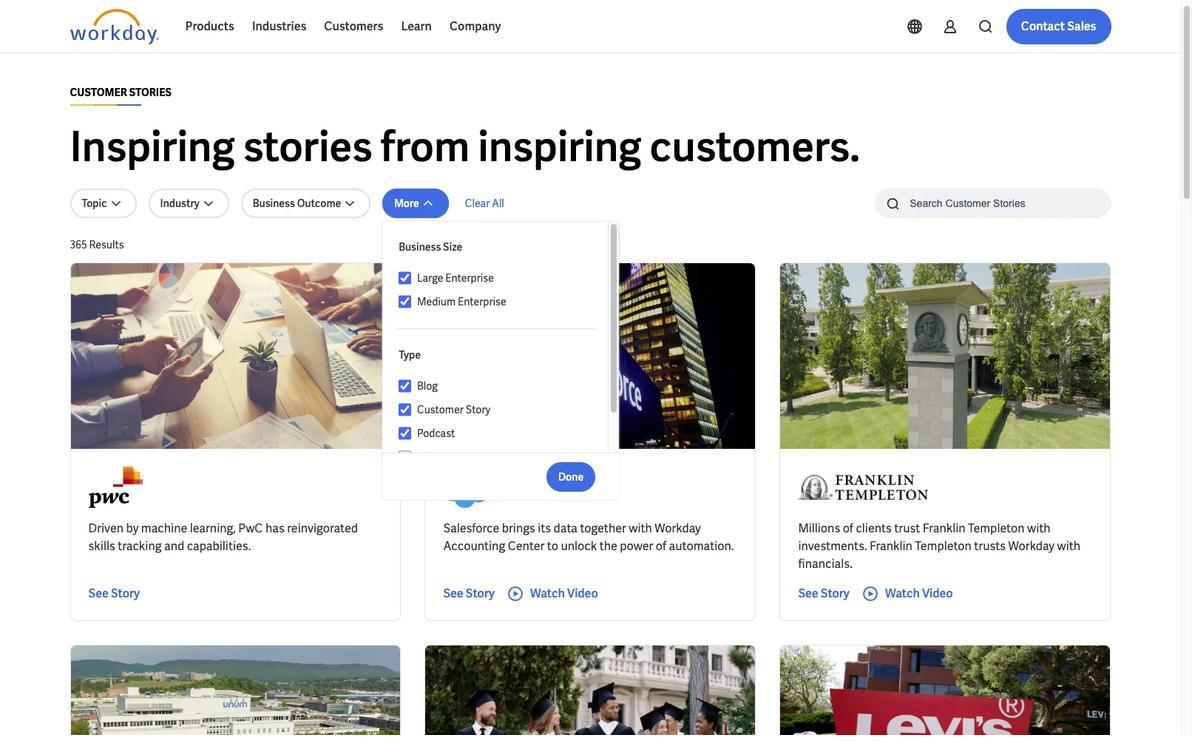 Task type: describe. For each thing, give the bounding box(es) containing it.
clients
[[856, 521, 892, 536]]

business for business size
[[399, 240, 441, 254]]

customer
[[417, 403, 464, 416]]

medium
[[417, 295, 456, 308]]

medium enterprise link
[[411, 293, 594, 311]]

blog
[[417, 379, 438, 393]]

365 results
[[70, 238, 124, 251]]

1 see story link from the left
[[88, 585, 140, 603]]

see story link for salesforce brings its data together with workday accounting center to unlock the power of automation.
[[443, 585, 495, 603]]

story for see story link for salesforce brings its data together with workday accounting center to unlock the power of automation.
[[466, 586, 495, 601]]

enterprise for medium enterprise
[[458, 295, 506, 308]]

contact sales
[[1021, 18, 1097, 34]]

more button
[[383, 189, 449, 218]]

365
[[70, 238, 87, 251]]

type
[[399, 348, 421, 362]]

investments.
[[798, 538, 867, 554]]

brings
[[502, 521, 535, 536]]

center
[[508, 538, 545, 554]]

franklin templeton companies, llc image
[[798, 467, 929, 508]]

inspiring
[[478, 120, 642, 174]]

clear
[[465, 197, 490, 210]]

podcast link
[[411, 425, 594, 442]]

business outcome
[[253, 197, 341, 210]]

power
[[620, 538, 653, 554]]

see for salesforce brings its data together with workday accounting center to unlock the power of automation.
[[443, 586, 464, 601]]

driven
[[88, 521, 124, 536]]

stories
[[243, 120, 373, 174]]

inspiring
[[70, 120, 235, 174]]

products
[[185, 18, 234, 34]]

contact
[[1021, 18, 1065, 34]]

business for business outcome
[[253, 197, 295, 210]]

all
[[492, 197, 504, 210]]

company
[[450, 18, 501, 34]]

video link
[[411, 448, 594, 466]]

driven by machine learning, pwc has reinvigorated skills tracking and capabilities.
[[88, 521, 358, 554]]

large
[[417, 271, 443, 285]]

together
[[580, 521, 626, 536]]

automation.
[[669, 538, 734, 554]]

watch video for templeton
[[885, 586, 953, 601]]

see story link for millions of clients trust franklin templeton with investments. franklin templeton trusts workday with financials.
[[798, 585, 850, 603]]

accounting
[[443, 538, 505, 554]]

see story for millions of clients trust franklin templeton with investments. franklin templeton trusts workday with financials.
[[798, 586, 850, 601]]

millions
[[798, 521, 840, 536]]

video for millions of clients trust franklin templeton with investments. franklin templeton trusts workday with financials.
[[922, 586, 953, 601]]

watch video link for franklin
[[862, 585, 953, 603]]

watch for center
[[530, 586, 565, 601]]

financials.
[[798, 556, 853, 572]]

2 horizontal spatial with
[[1057, 538, 1081, 554]]

pwc
[[238, 521, 263, 536]]

salesforce
[[443, 521, 500, 536]]

of inside the salesforce brings its data together with workday accounting center to unlock the power of automation.
[[656, 538, 667, 554]]

1 horizontal spatial with
[[1027, 521, 1051, 536]]

reinvigorated
[[287, 521, 358, 536]]

outcome
[[297, 197, 341, 210]]

topic button
[[70, 189, 137, 218]]

contact sales link
[[1007, 9, 1111, 44]]

business outcome button
[[241, 189, 371, 218]]

skills
[[88, 538, 115, 554]]

done button
[[547, 462, 596, 492]]

customers button
[[315, 9, 392, 44]]

1 vertical spatial franklin
[[870, 538, 913, 554]]

clear all button
[[461, 189, 509, 218]]

watch video link for center
[[507, 585, 598, 603]]

millions of clients trust franklin templeton with investments. franklin templeton trusts workday with financials.
[[798, 521, 1081, 572]]

data
[[554, 521, 578, 536]]

its
[[538, 521, 551, 536]]

of inside millions of clients trust franklin templeton with investments. franklin templeton trusts workday with financials.
[[843, 521, 854, 536]]

1 see from the left
[[88, 586, 109, 601]]



Task type: vqa. For each thing, say whether or not it's contained in the screenshot.
Center "Watch"
yes



Task type: locate. For each thing, give the bounding box(es) containing it.
business up large
[[399, 240, 441, 254]]

0 vertical spatial enterprise
[[446, 271, 494, 285]]

business
[[253, 197, 295, 210], [399, 240, 441, 254]]

watch video link
[[507, 585, 598, 603], [862, 585, 953, 603]]

video down millions of clients trust franklin templeton with investments. franklin templeton trusts workday with financials.
[[922, 586, 953, 601]]

customer story link
[[411, 401, 594, 419]]

of right power
[[656, 538, 667, 554]]

1 vertical spatial enterprise
[[458, 295, 506, 308]]

industries button
[[243, 9, 315, 44]]

with
[[629, 521, 652, 536], [1027, 521, 1051, 536], [1057, 538, 1081, 554]]

business left outcome
[[253, 197, 295, 210]]

0 vertical spatial of
[[843, 521, 854, 536]]

video for salesforce brings its data together with workday accounting center to unlock the power of automation.
[[567, 586, 598, 601]]

salesforce brings its data together with workday accounting center to unlock the power of automation.
[[443, 521, 734, 554]]

0 horizontal spatial with
[[629, 521, 652, 536]]

podcast
[[417, 427, 455, 440]]

0 horizontal spatial watch
[[530, 586, 565, 601]]

more
[[394, 197, 419, 210]]

2 horizontal spatial see story link
[[798, 585, 850, 603]]

tracking
[[118, 538, 162, 554]]

0 horizontal spatial video
[[417, 450, 444, 464]]

the
[[600, 538, 618, 554]]

see story for salesforce brings its data together with workday accounting center to unlock the power of automation.
[[443, 586, 495, 601]]

has
[[265, 521, 285, 536]]

1 horizontal spatial watch
[[885, 586, 920, 601]]

large enterprise link
[[411, 269, 594, 287]]

inspiring stories from inspiring customers.
[[70, 120, 860, 174]]

enterprise down large enterprise "link"
[[458, 295, 506, 308]]

watch
[[530, 586, 565, 601], [885, 586, 920, 601]]

with inside the salesforce brings its data together with workday accounting center to unlock the power of automation.
[[629, 521, 652, 536]]

from
[[381, 120, 470, 174]]

1 horizontal spatial watch video
[[885, 586, 953, 601]]

see story link down financials.
[[798, 585, 850, 603]]

customers
[[324, 18, 383, 34]]

company button
[[441, 9, 510, 44]]

industries
[[252, 18, 306, 34]]

0 vertical spatial templeton
[[968, 521, 1025, 536]]

customers.
[[650, 120, 860, 174]]

0 vertical spatial workday
[[655, 521, 701, 536]]

learn
[[401, 18, 432, 34]]

watch video link down to
[[507, 585, 598, 603]]

workday
[[655, 521, 701, 536], [1009, 538, 1055, 554]]

story for millions of clients trust franklin templeton with investments. franklin templeton trusts workday with financials.'s see story link
[[821, 586, 850, 601]]

0 horizontal spatial watch video
[[530, 586, 598, 601]]

stories
[[129, 86, 172, 99]]

watch down to
[[530, 586, 565, 601]]

capabilities.
[[187, 538, 251, 554]]

watch video down to
[[530, 586, 598, 601]]

3 see story from the left
[[798, 586, 850, 601]]

products button
[[176, 9, 243, 44]]

machine
[[141, 521, 187, 536]]

see down skills
[[88, 586, 109, 601]]

workday up automation.
[[655, 521, 701, 536]]

see story link down accounting
[[443, 585, 495, 603]]

0 horizontal spatial of
[[656, 538, 667, 554]]

of up investments.
[[843, 521, 854, 536]]

None checkbox
[[399, 427, 411, 440], [399, 450, 411, 464], [399, 427, 411, 440], [399, 450, 411, 464]]

watch video
[[530, 586, 598, 601], [885, 586, 953, 601]]

1 vertical spatial business
[[399, 240, 441, 254]]

0 vertical spatial business
[[253, 197, 295, 210]]

trust
[[895, 521, 920, 536]]

see down financials.
[[798, 586, 819, 601]]

franklin down trust
[[870, 538, 913, 554]]

0 vertical spatial franklin
[[923, 521, 966, 536]]

to
[[547, 538, 558, 554]]

1 watch video from the left
[[530, 586, 598, 601]]

business size
[[399, 240, 462, 254]]

3 see from the left
[[798, 586, 819, 601]]

see story down skills
[[88, 586, 140, 601]]

story for 3rd see story link from the right
[[111, 586, 140, 601]]

blog link
[[411, 377, 594, 395]]

pricewaterhousecoopers global licensing services corporation (pwc) image
[[88, 467, 143, 508]]

see for millions of clients trust franklin templeton with investments. franklin templeton trusts workday with financials.
[[798, 586, 819, 601]]

see down accounting
[[443, 586, 464, 601]]

customer
[[70, 86, 127, 99]]

see story link
[[88, 585, 140, 603], [443, 585, 495, 603], [798, 585, 850, 603]]

enterprise
[[446, 271, 494, 285], [458, 295, 506, 308]]

story down blog link
[[466, 403, 491, 416]]

1 horizontal spatial business
[[399, 240, 441, 254]]

topic
[[82, 197, 107, 210]]

1 horizontal spatial franklin
[[923, 521, 966, 536]]

2 see story link from the left
[[443, 585, 495, 603]]

1 horizontal spatial video
[[567, 586, 598, 601]]

customer stories
[[70, 86, 172, 99]]

story down financials.
[[821, 586, 850, 601]]

0 horizontal spatial see story
[[88, 586, 140, 601]]

done
[[558, 470, 584, 483]]

by
[[126, 521, 139, 536]]

watch down millions of clients trust franklin templeton with investments. franklin templeton trusts workday with financials.
[[885, 586, 920, 601]]

1 vertical spatial of
[[656, 538, 667, 554]]

video down unlock
[[567, 586, 598, 601]]

2 horizontal spatial see story
[[798, 586, 850, 601]]

1 watch from the left
[[530, 586, 565, 601]]

size
[[443, 240, 462, 254]]

see
[[88, 586, 109, 601], [443, 586, 464, 601], [798, 586, 819, 601]]

industry button
[[148, 189, 229, 218]]

sales
[[1068, 18, 1097, 34]]

franklin
[[923, 521, 966, 536], [870, 538, 913, 554]]

business inside button
[[253, 197, 295, 210]]

medium enterprise
[[417, 295, 506, 308]]

enterprise inside "link"
[[446, 271, 494, 285]]

see story link down skills
[[88, 585, 140, 603]]

results
[[89, 238, 124, 251]]

1 see story from the left
[[88, 586, 140, 601]]

1 horizontal spatial see
[[443, 586, 464, 601]]

templeton up the trusts
[[968, 521, 1025, 536]]

watch video down millions of clients trust franklin templeton with investments. franklin templeton trusts workday with financials.
[[885, 586, 953, 601]]

story down accounting
[[466, 586, 495, 601]]

1 vertical spatial templeton
[[915, 538, 972, 554]]

2 horizontal spatial video
[[922, 586, 953, 601]]

watch video for to
[[530, 586, 598, 601]]

watch video link down millions of clients trust franklin templeton with investments. franklin templeton trusts workday with financials.
[[862, 585, 953, 603]]

salesforce.com image
[[443, 467, 503, 508]]

story
[[466, 403, 491, 416], [111, 586, 140, 601], [466, 586, 495, 601], [821, 586, 850, 601]]

1 horizontal spatial see story link
[[443, 585, 495, 603]]

workday inside millions of clients trust franklin templeton with investments. franklin templeton trusts workday with financials.
[[1009, 538, 1055, 554]]

templeton
[[968, 521, 1025, 536], [915, 538, 972, 554]]

watch for franklin
[[885, 586, 920, 601]]

2 watch from the left
[[885, 586, 920, 601]]

2 horizontal spatial see
[[798, 586, 819, 601]]

see story down financials.
[[798, 586, 850, 601]]

large enterprise
[[417, 271, 494, 285]]

1 horizontal spatial watch video link
[[862, 585, 953, 603]]

workday right the trusts
[[1009, 538, 1055, 554]]

0 horizontal spatial watch video link
[[507, 585, 598, 603]]

0 horizontal spatial business
[[253, 197, 295, 210]]

workday inside the salesforce brings its data together with workday accounting center to unlock the power of automation.
[[655, 521, 701, 536]]

1 horizontal spatial see story
[[443, 586, 495, 601]]

0 horizontal spatial workday
[[655, 521, 701, 536]]

go to the homepage image
[[70, 9, 159, 44]]

and
[[164, 538, 184, 554]]

clear all
[[465, 197, 504, 210]]

2 see from the left
[[443, 586, 464, 601]]

1 horizontal spatial workday
[[1009, 538, 1055, 554]]

0 horizontal spatial see
[[88, 586, 109, 601]]

see story down accounting
[[443, 586, 495, 601]]

enterprise up medium enterprise
[[446, 271, 494, 285]]

industry
[[160, 197, 199, 210]]

1 horizontal spatial of
[[843, 521, 854, 536]]

trusts
[[974, 538, 1006, 554]]

story down tracking
[[111, 586, 140, 601]]

0 horizontal spatial see story link
[[88, 585, 140, 603]]

0 horizontal spatial franklin
[[870, 538, 913, 554]]

unlock
[[561, 538, 597, 554]]

3 see story link from the left
[[798, 585, 850, 603]]

2 watch video link from the left
[[862, 585, 953, 603]]

franklin right trust
[[923, 521, 966, 536]]

video down podcast in the bottom of the page
[[417, 450, 444, 464]]

templeton down trust
[[915, 538, 972, 554]]

learn button
[[392, 9, 441, 44]]

2 watch video from the left
[[885, 586, 953, 601]]

video
[[417, 450, 444, 464], [567, 586, 598, 601], [922, 586, 953, 601]]

learning,
[[190, 521, 236, 536]]

2 see story from the left
[[443, 586, 495, 601]]

1 vertical spatial workday
[[1009, 538, 1055, 554]]

1 watch video link from the left
[[507, 585, 598, 603]]

None checkbox
[[399, 271, 411, 285], [399, 295, 411, 308], [399, 379, 411, 393], [399, 403, 411, 416], [399, 271, 411, 285], [399, 295, 411, 308], [399, 379, 411, 393], [399, 403, 411, 416]]

enterprise for large enterprise
[[446, 271, 494, 285]]

Search Customer Stories text field
[[901, 190, 1082, 216]]

see story
[[88, 586, 140, 601], [443, 586, 495, 601], [798, 586, 850, 601]]

customer story
[[417, 403, 491, 416]]



